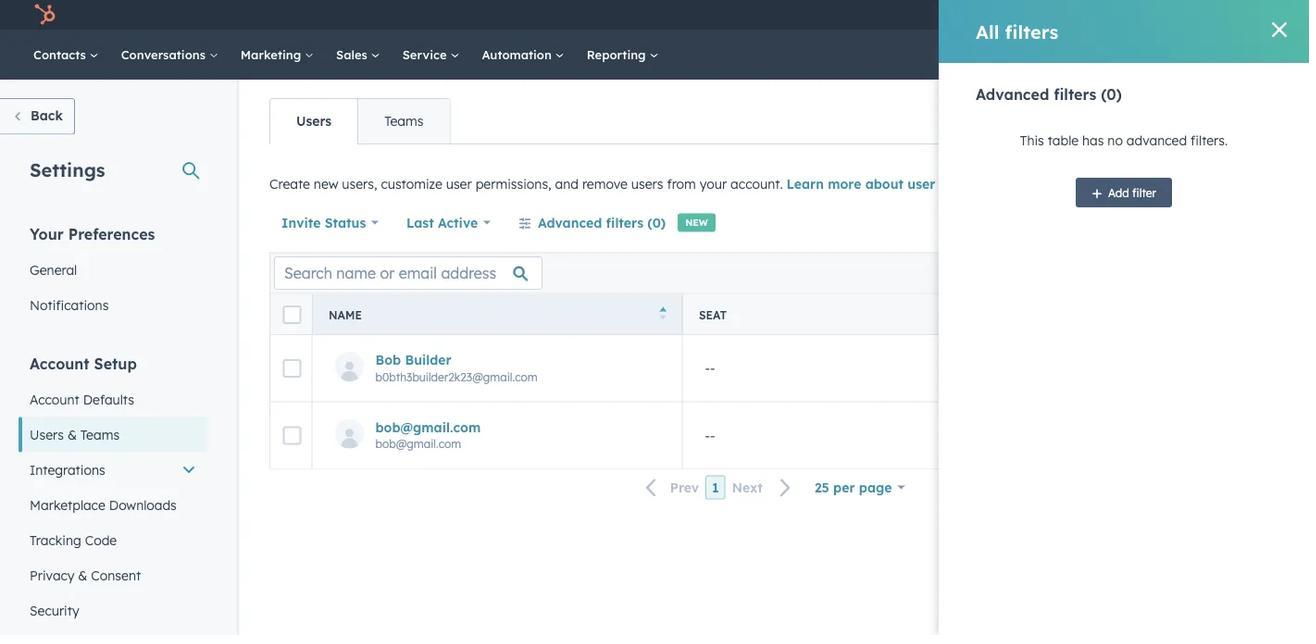 Task type: vqa. For each thing, say whether or not it's contained in the screenshot.
settings image
yes



Task type: describe. For each thing, give the bounding box(es) containing it.
notifications link
[[19, 287, 207, 323]]

close image
[[1272, 22, 1287, 37]]

bob@gmail.com link
[[375, 418, 663, 434]]

add filter
[[1108, 186, 1156, 200]]

defaults
[[83, 391, 134, 407]]

page
[[859, 479, 892, 495]]

bob builder link
[[375, 351, 663, 367]]

help button
[[1096, 0, 1128, 30]]

1 vertical spatial filters
[[1054, 85, 1097, 104]]

filters.
[[1191, 132, 1228, 149]]

integrations button
[[19, 452, 207, 487]]

apple menu
[[1025, 0, 1287, 30]]

teams link
[[358, 99, 449, 144]]

access element
[[960, 335, 1309, 401]]

tracking code
[[30, 532, 117, 548]]

contacts
[[33, 47, 90, 62]]

marketplaces image
[[1065, 8, 1081, 25]]

your preferences element
[[19, 224, 207, 323]]

-- for bob@gmail.com
[[705, 427, 715, 443]]

0 vertical spatial filters
[[1005, 20, 1058, 43]]

service
[[402, 47, 450, 62]]

per
[[833, 479, 855, 495]]

last active
[[406, 214, 478, 231]]

-- for bob builder
[[705, 360, 715, 376]]

1 horizontal spatial advanced
[[976, 85, 1049, 104]]

last
[[406, 214, 434, 231]]

marketing link
[[229, 30, 325, 80]]

bob builder b0bth3builder2k23@gmail.com
[[375, 351, 538, 383]]

users for users & teams
[[30, 426, 64, 443]]

users
[[631, 176, 663, 192]]

press to sort. element
[[938, 306, 945, 322]]

settings
[[30, 158, 105, 181]]

settings image
[[1135, 8, 1151, 25]]

learn more about user permissions link
[[787, 176, 1040, 192]]

Search name or email address search field
[[274, 256, 543, 290]]

add
[[1108, 186, 1129, 200]]

account setup
[[30, 354, 137, 373]]

Search HubSpot search field
[[1049, 39, 1276, 70]]

reporting link
[[576, 30, 670, 80]]

your
[[30, 225, 64, 243]]

permissions,
[[476, 176, 551, 192]]

customize
[[381, 176, 442, 192]]

sales link
[[325, 30, 391, 80]]

& for users
[[67, 426, 77, 443]]

marketing
[[241, 47, 305, 62]]

navigation containing users
[[269, 98, 450, 144]]

notifications
[[30, 297, 109, 313]]

permissions
[[939, 176, 1017, 192]]

add filter button
[[1076, 178, 1172, 207]]

1 button
[[706, 475, 726, 499]]

general
[[30, 262, 77, 278]]

account defaults
[[30, 391, 134, 407]]

all
[[976, 20, 999, 43]]

tracking code link
[[19, 523, 207, 558]]

contacts link
[[22, 30, 110, 80]]

upgrade image
[[1030, 8, 1047, 25]]

prev button
[[635, 476, 706, 500]]

privacy & consent
[[30, 567, 141, 583]]

1 horizontal spatial teams
[[384, 113, 423, 129]]

setup
[[94, 354, 137, 373]]

users & teams
[[30, 426, 120, 443]]

preferences
[[68, 225, 155, 243]]

25 per page
[[815, 479, 892, 495]]

consent
[[91, 567, 141, 583]]

bob@gmail.com bob@gmail.com
[[375, 418, 481, 450]]

all filters
[[976, 20, 1058, 43]]

automation link
[[471, 30, 576, 80]]

learn
[[787, 176, 824, 192]]

name
[[329, 307, 362, 321]]

conversations link
[[110, 30, 229, 80]]

marketplace downloads link
[[19, 487, 207, 523]]

invite status
[[281, 214, 366, 231]]

marketplace downloads
[[30, 497, 177, 513]]

account setup element
[[19, 353, 207, 628]]

new
[[685, 217, 708, 228]]

filters inside advanced filters (0) 'button'
[[606, 214, 643, 231]]

1 user from the left
[[446, 176, 472, 192]]

reporting
[[587, 47, 649, 62]]

more
[[828, 176, 861, 192]]

this
[[1020, 132, 1044, 149]]

account for account setup
[[30, 354, 89, 373]]

privacy & consent link
[[19, 558, 207, 593]]



Task type: locate. For each thing, give the bounding box(es) containing it.
teams inside account setup element
[[80, 426, 120, 443]]

seat
[[699, 307, 727, 321]]

notifications button
[[1158, 0, 1190, 30]]

builder
[[405, 351, 451, 367]]

advanced filters (0) down remove
[[538, 214, 666, 231]]

0 vertical spatial bob@gmail.com
[[375, 418, 481, 434]]

1 vertical spatial &
[[78, 567, 87, 583]]

users & teams link
[[19, 417, 207, 452]]

bob builder image
[[1205, 6, 1221, 23]]

advanced
[[1127, 132, 1187, 149]]

users for users
[[296, 113, 332, 129]]

filters up table
[[1054, 85, 1097, 104]]

0 horizontal spatial &
[[67, 426, 77, 443]]

1 vertical spatial (0)
[[647, 214, 666, 231]]

marketplace
[[30, 497, 105, 513]]

tracking
[[30, 532, 81, 548]]

1 -- from the top
[[705, 360, 715, 376]]

advanced filters (0)
[[976, 85, 1122, 104], [538, 214, 666, 231]]

privacy
[[30, 567, 74, 583]]

teams
[[384, 113, 423, 129], [80, 426, 120, 443]]

user right about
[[908, 176, 935, 192]]

0 horizontal spatial (0)
[[647, 214, 666, 231]]

advanced filters (0) button
[[506, 204, 678, 241]]

1 horizontal spatial users
[[296, 113, 332, 129]]

0 horizontal spatial advanced filters (0)
[[538, 214, 666, 231]]

next button
[[726, 476, 803, 500]]

1 horizontal spatial (0)
[[1101, 85, 1122, 104]]

&
[[67, 426, 77, 443], [78, 567, 87, 583]]

filters
[[1005, 20, 1058, 43], [1054, 85, 1097, 104], [606, 214, 643, 231]]

user
[[446, 176, 472, 192], [908, 176, 935, 192]]

0 horizontal spatial user
[[446, 176, 472, 192]]

account up users & teams
[[30, 391, 79, 407]]

1 vertical spatial --
[[705, 427, 715, 443]]

create
[[269, 176, 310, 192]]

1 vertical spatial teams
[[80, 426, 120, 443]]

25
[[815, 479, 829, 495]]

advanced filters (0) up table
[[976, 85, 1122, 104]]

upgrade link
[[1027, 5, 1050, 25]]

bob@gmail.com inside bob@gmail.com bob@gmail.com
[[375, 436, 461, 450]]

code
[[85, 532, 117, 548]]

account for account defaults
[[30, 391, 79, 407]]

bob
[[375, 351, 401, 367]]

0 horizontal spatial teams
[[80, 426, 120, 443]]

your preferences
[[30, 225, 155, 243]]

1 horizontal spatial &
[[78, 567, 87, 583]]

(0) inside 'button'
[[647, 214, 666, 231]]

users inside "users & teams" link
[[30, 426, 64, 443]]

hubspot link
[[22, 4, 69, 26]]

0 vertical spatial advanced
[[976, 85, 1049, 104]]

no
[[1108, 132, 1123, 149]]

teams up customize
[[384, 113, 423, 129]]

advanced filters (0) inside advanced filters (0) 'button'
[[538, 214, 666, 231]]

1 vertical spatial advanced filters (0)
[[538, 214, 666, 231]]

integrations
[[30, 462, 105, 478]]

settings link
[[1131, 5, 1155, 25]]

25 per page button
[[803, 469, 917, 506]]

2 user from the left
[[908, 176, 935, 192]]

table
[[1048, 132, 1079, 149]]

& up integrations
[[67, 426, 77, 443]]

and
[[555, 176, 579, 192]]

service link
[[391, 30, 471, 80]]

0 vertical spatial advanced filters (0)
[[976, 85, 1122, 104]]

advanced down and
[[538, 214, 602, 231]]

ascending sort. press to sort descending. image
[[660, 306, 667, 319]]

account.
[[731, 176, 783, 192]]

0 vertical spatial users
[[296, 113, 332, 129]]

0 vertical spatial --
[[705, 360, 715, 376]]

pagination navigation
[[635, 475, 803, 500]]

remove
[[582, 176, 628, 192]]

& for privacy
[[78, 567, 87, 583]]

this table has no advanced filters.
[[1020, 132, 1228, 149]]

bob@gmail.com
[[375, 418, 481, 434], [375, 436, 461, 450]]

security
[[30, 602, 79, 618]]

0 vertical spatial (0)
[[1101, 85, 1122, 104]]

1 vertical spatial users
[[30, 426, 64, 443]]

ascending sort. press to sort descending. element
[[660, 306, 667, 322]]

filters down remove
[[606, 214, 643, 231]]

navigation
[[269, 98, 450, 144]]

next
[[732, 479, 763, 495]]

0 vertical spatial account
[[30, 354, 89, 373]]

(0) up no
[[1101, 85, 1122, 104]]

2 bob@gmail.com from the top
[[375, 436, 461, 450]]

0 vertical spatial teams
[[384, 113, 423, 129]]

back
[[31, 107, 63, 124]]

invite status button
[[281, 204, 380, 241]]

users link
[[270, 99, 358, 144]]

account defaults link
[[19, 382, 207, 417]]

users inside users link
[[296, 113, 332, 129]]

1 horizontal spatial user
[[908, 176, 935, 192]]

& right privacy at the left
[[78, 567, 87, 583]]

-- down seat
[[705, 360, 715, 376]]

automation
[[482, 47, 555, 62]]

hubspot image
[[33, 4, 56, 26]]

has
[[1082, 132, 1104, 149]]

new
[[314, 176, 338, 192]]

1 vertical spatial advanced
[[538, 214, 602, 231]]

1 bob@gmail.com from the top
[[375, 418, 481, 434]]

1 vertical spatial bob@gmail.com
[[375, 436, 461, 450]]

2 -- from the top
[[705, 427, 715, 443]]

back link
[[0, 98, 75, 135]]

security link
[[19, 593, 207, 628]]

0 vertical spatial &
[[67, 426, 77, 443]]

1 vertical spatial account
[[30, 391, 79, 407]]

press to sort. image
[[938, 306, 945, 319]]

from
[[667, 176, 696, 192]]

general link
[[19, 252, 207, 287]]

-
[[705, 360, 710, 376], [710, 360, 715, 376], [705, 427, 710, 443], [710, 427, 715, 443]]

1 horizontal spatial advanced filters (0)
[[976, 85, 1122, 104]]

create new users, customize user permissions, and remove users from your account. learn more about user permissions
[[269, 176, 1021, 192]]

1 account from the top
[[30, 354, 89, 373]]

filter
[[1132, 186, 1156, 200]]

help image
[[1104, 8, 1120, 25]]

account up account defaults
[[30, 354, 89, 373]]

& inside "users & teams" link
[[67, 426, 77, 443]]

2 account from the top
[[30, 391, 79, 407]]

2 vertical spatial filters
[[606, 214, 643, 231]]

users,
[[342, 176, 377, 192]]

(0)
[[1101, 85, 1122, 104], [647, 214, 666, 231]]

0 horizontal spatial advanced
[[538, 214, 602, 231]]

last active button
[[406, 204, 492, 241]]

(0) down users
[[647, 214, 666, 231]]

advanced inside 'button'
[[538, 214, 602, 231]]

search button
[[1261, 39, 1292, 70]]

0 horizontal spatial users
[[30, 426, 64, 443]]

advanced up this
[[976, 85, 1049, 104]]

1
[[712, 479, 719, 495]]

notifications image
[[1166, 8, 1182, 25]]

your
[[700, 176, 727, 192]]

prev
[[670, 479, 699, 495]]

marketplaces button
[[1054, 0, 1092, 30]]

about
[[865, 176, 904, 192]]

users up integrations
[[30, 426, 64, 443]]

& inside privacy & consent link
[[78, 567, 87, 583]]

-- up 1
[[705, 427, 715, 443]]

apple
[[1225, 7, 1257, 22]]

apple button
[[1193, 0, 1285, 30]]

users up new
[[296, 113, 332, 129]]

filters left marketplaces image at the top right of the page
[[1005, 20, 1058, 43]]

search image
[[1270, 48, 1283, 61]]

user up active
[[446, 176, 472, 192]]

downloads
[[109, 497, 177, 513]]

invite
[[281, 214, 321, 231]]

teams down defaults
[[80, 426, 120, 443]]

sales
[[336, 47, 371, 62]]



